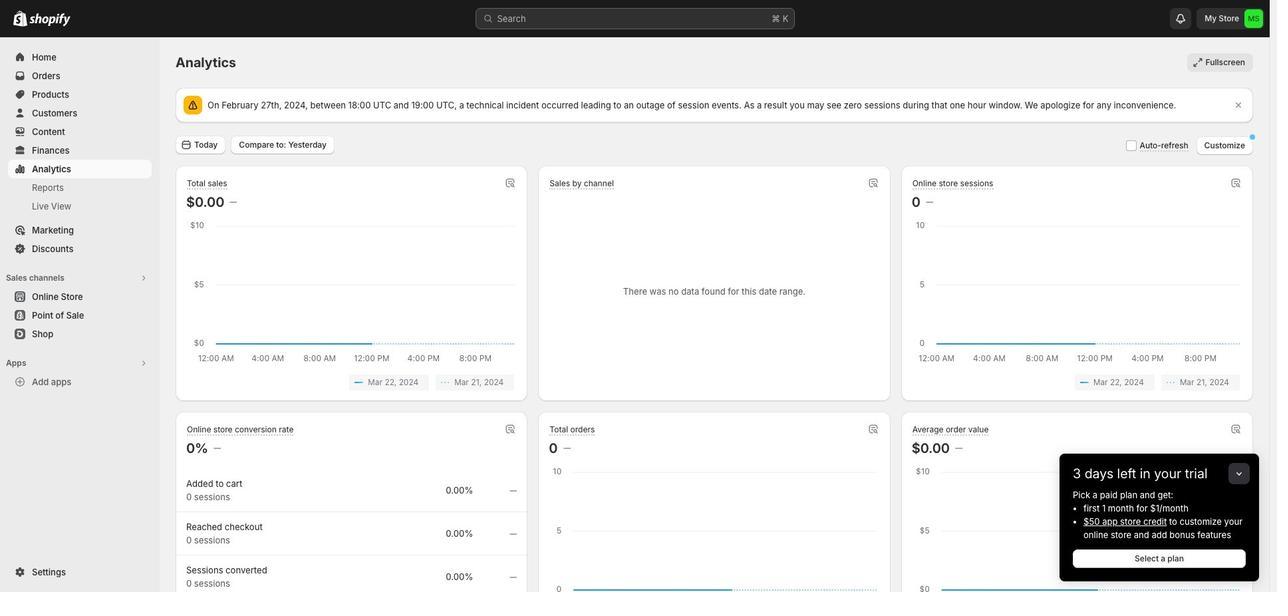 Task type: describe. For each thing, give the bounding box(es) containing it.
1 horizontal spatial shopify image
[[29, 13, 71, 27]]



Task type: locate. For each thing, give the bounding box(es) containing it.
my store image
[[1245, 9, 1263, 28]]

0 horizontal spatial list
[[189, 375, 515, 391]]

1 list from the left
[[189, 375, 515, 391]]

2 list from the left
[[915, 375, 1240, 391]]

shopify image
[[13, 11, 27, 27], [29, 13, 71, 27]]

1 horizontal spatial list
[[915, 375, 1240, 391]]

list
[[189, 375, 515, 391], [915, 375, 1240, 391]]

0 horizontal spatial shopify image
[[13, 11, 27, 27]]



Task type: vqa. For each thing, say whether or not it's contained in the screenshot.
THE SEARCH COUNTRIES text box
no



